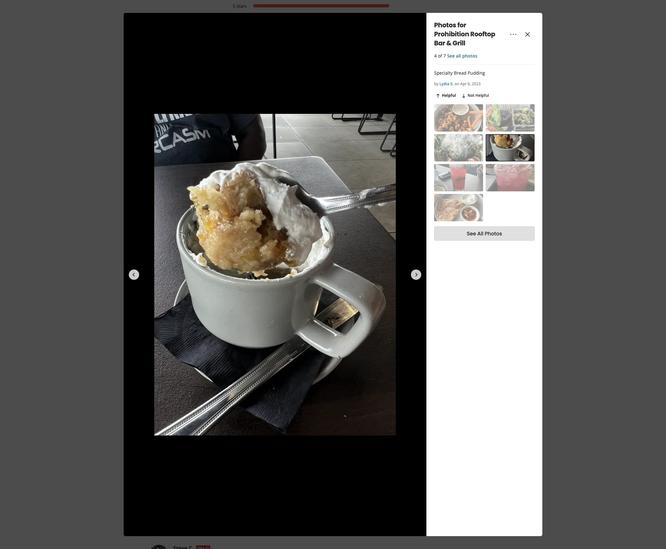 Task type: locate. For each thing, give the bounding box(es) containing it.
1 horizontal spatial all
[[456, 53, 461, 59]]

to
[[346, 141, 350, 147], [206, 148, 211, 154]]

and up perfectly
[[248, 218, 256, 225]]

1 horizontal spatial have
[[304, 199, 314, 205]]

1 0 from the left
[[190, 394, 192, 400]]

is inside desert: this is not your mother's bread pudding!!! the orange ginger-lemongrass glaze bread pudding with fresh whipped topping! amazing!!!
[[175, 244, 178, 250]]

5 for 5
[[180, 429, 182, 435]]

see all photos link
[[447, 53, 477, 59]]

5 star rating image
[[149, 119, 184, 125]]

all
[[477, 230, 483, 238]]

request!
[[306, 231, 324, 237]]

and right fast,
[[327, 263, 335, 270]]

helpful button
[[434, 92, 457, 100]]

1 horizontal spatial definitely
[[253, 309, 273, 315]]

7 right 4
[[443, 53, 446, 59]]

recommend inside "food: we ordered the "crazy cauliflower bites" and the "chicken fundido quesadillas" for appetizers! entrees we ordered were: "blackened shrimp ssam salad" and the "prohibition burger"! the appetizers were amazing! the taste combinations are like nothing we have had before. the cauliflower is seasoned with a medium spice buffalo seasoning and paired with a delicious dipping sauce. the quesadillas were some of the best we had, and we sincerely recommend them! the entrees were both a 10/10! the shrimp was perfectly blackened and not overly salty. the burger is a brisket-short rib combination topped with any topping and cheese you request!"
[[284, 218, 310, 225]]

0 right thanks
[[190, 394, 192, 400]]

nothing
[[279, 199, 295, 205]]

1 vertical spatial &
[[274, 368, 277, 374]]

0 for love this
[[220, 394, 222, 400]]

and left the i
[[183, 148, 191, 154]]

we right that
[[229, 148, 236, 154]]

apr
[[460, 81, 467, 87], [186, 119, 194, 125]]

and inside today was our first time eating at the prohibition restaurant in madison, al. we were looking to try something new, and i have to say that we were extremely satisfied!
[[183, 148, 191, 154]]

0 vertical spatial prohibition
[[434, 30, 469, 39]]

1 (0 reactions) element from the left
[[190, 394, 192, 400]]

1 vertical spatial 7
[[155, 129, 157, 135]]

1 vertical spatial grill
[[278, 368, 288, 374]]

have right the i
[[195, 148, 205, 154]]

the right give
[[237, 270, 244, 276]]

combination
[[192, 231, 218, 237]]

all left from
[[158, 368, 163, 374]]

1 vertical spatial s.
[[207, 368, 210, 374]]

rooftop up oh no 0
[[246, 368, 264, 374]]

0 right love
[[220, 394, 222, 400]]

5 left stars at left top
[[233, 3, 235, 9]]

0 vertical spatial recommend
[[284, 218, 310, 225]]

1 horizontal spatial are
[[263, 199, 270, 205]]

7 photos link
[[155, 129, 172, 135]]

are down the section!
[[253, 289, 260, 295]]

3 (0 reactions) element from the left
[[245, 394, 247, 400]]

this
[[165, 244, 174, 250]]

with inside desert: this is not your mother's bread pudding!!! the orange ginger-lemongrass glaze bread pudding with fresh whipped topping! amazing!!!
[[167, 251, 176, 257]]

lydia right from
[[193, 368, 205, 374]]

hospitality
[[245, 270, 267, 276]]

1 horizontal spatial (0 reactions) element
[[220, 394, 222, 400]]

see right 4
[[447, 53, 455, 59]]

both up rib
[[186, 225, 196, 231]]

0 horizontal spatial see
[[149, 368, 157, 374]]

blackened
[[269, 225, 291, 231]]

10/10!!!
[[298, 270, 314, 276]]

not helpful
[[468, 93, 489, 98]]

0 vertical spatial in
[[277, 141, 281, 147]]

0 horizontal spatial of
[[149, 296, 153, 302]]

received
[[275, 270, 293, 276]]

prohibition up 4 of 7 see all photos at the right top
[[434, 30, 469, 39]]

rooftop inside "photos for prohibition rooftop bar & grill"
[[470, 30, 495, 39]]

with down fun
[[338, 289, 347, 295]]

0 vertical spatial bar
[[434, 39, 445, 48]]

5 inside 'element'
[[233, 3, 235, 9]]

0 vertical spatial 7
[[443, 53, 446, 59]]

the down ""blackened"
[[213, 199, 220, 205]]

16 camera v2 image
[[149, 129, 154, 134]]

0 vertical spatial rooftop
[[470, 30, 495, 39]]

6, up 'not' on the right of page
[[468, 81, 471, 87]]

2 horizontal spatial for
[[457, 21, 466, 30]]

today
[[149, 141, 162, 147]]

"prohibition
[[292, 193, 317, 199]]

we left received
[[268, 270, 274, 276]]

the left orange
[[254, 244, 262, 250]]

table
[[229, 283, 240, 289]]

1 vertical spatial bar
[[265, 368, 273, 374]]

were:
[[193, 193, 205, 199]]

1 horizontal spatial not
[[287, 160, 295, 167]]

5 right the 16 friends v2 icon
[[180, 429, 182, 435]]

2 vertical spatial of
[[149, 296, 153, 302]]

short
[[173, 231, 184, 237]]

have
[[195, 148, 205, 154], [304, 199, 314, 205]]

were up bourbon
[[237, 148, 247, 154]]

have inside "food: we ordered the "crazy cauliflower bites" and the "chicken fundido quesadillas" for appetizers! entrees we ordered were: "blackened shrimp ssam salad" and the "prohibition burger"! the appetizers were amazing! the taste combinations are like nothing we have had before. the cauliflower is seasoned with a medium spice buffalo seasoning and paired with a delicious dipping sauce. the quesadillas were some of the best we had, and we sincerely recommend them! the entrees were both a 10/10! the shrimp was perfectly blackened and not overly salty. the burger is a brisket-short rib combination topped with any topping and cheese you request!"
[[304, 199, 314, 205]]

0 horizontal spatial lydia
[[193, 368, 205, 374]]

oh
[[233, 394, 239, 400]]

0 vertical spatial bread
[[454, 70, 466, 76]]

was inside today was our first time eating at the prohibition restaurant in madison, al. we were looking to try something new, and i have to say that we were extremely satisfied!
[[163, 141, 171, 147]]

bar inside "photos for prohibition rooftop bar & grill"
[[434, 39, 445, 48]]

helpful for helpful
[[442, 93, 456, 98]]

0 vertical spatial apr
[[460, 81, 467, 87]]

for up "burger"!"
[[331, 180, 337, 186]]

this right love
[[213, 394, 219, 400]]

0 horizontal spatial apr
[[186, 119, 194, 125]]

apr up time
[[186, 119, 194, 125]]

0
[[190, 394, 192, 400], [220, 394, 222, 400], [245, 394, 247, 400]]

definitely
[[207, 270, 226, 276], [253, 309, 273, 315]]

over-
[[296, 160, 306, 167]]

1 horizontal spatial 6,
[[468, 81, 471, 87]]

5 stars
[[233, 3, 247, 9]]

see for see all photos
[[467, 230, 476, 238]]

not inside 'cocktails: the blueberry mojito and the bourbon margaritas were not over-iced or water down!!! they were perfect!!!!'
[[287, 160, 295, 167]]

0 vertical spatial s.
[[450, 81, 454, 87]]

for
[[457, 21, 466, 30], [331, 180, 337, 186], [212, 368, 218, 374]]

photos
[[462, 53, 477, 59], [158, 129, 172, 135], [164, 368, 180, 374]]

eating
[[201, 141, 214, 147]]

0 vertical spatial both
[[186, 225, 196, 231]]

delicious
[[320, 206, 338, 212]]

prohibition up oh
[[219, 368, 245, 374]]

6,
[[468, 81, 471, 87], [195, 119, 198, 125]]

1 vertical spatial not
[[301, 225, 308, 231]]

photos up pudding
[[462, 53, 477, 59]]

all up specialty bread pudding
[[456, 53, 461, 59]]

0 horizontal spatial 2023
[[200, 119, 210, 125]]

2 horizontal spatial of
[[438, 53, 442, 59]]

a
[[209, 206, 211, 212], [316, 206, 318, 212], [197, 225, 200, 231], [153, 231, 156, 237], [294, 270, 297, 276], [339, 283, 341, 289]]

0 horizontal spatial s.
[[207, 368, 210, 374]]

sauce.
[[149, 212, 162, 218]]

mother's
[[198, 244, 217, 250]]

16 review v2 image
[[185, 430, 190, 435]]

friends element
[[173, 429, 182, 436]]

& inside "photos for prohibition rooftop bar & grill"
[[446, 39, 451, 48]]

0 vertical spatial for
[[457, 21, 466, 30]]

0 horizontal spatial all
[[158, 368, 163, 374]]

(0 reactions) element right love
[[220, 394, 222, 400]]

2023 up eating
[[200, 119, 210, 125]]

the inside today was our first time eating at the prohibition restaurant in madison, al. we were looking to try something new, and i have to say that we were extremely satisfied!
[[220, 141, 227, 147]]

helpful left 3
[[149, 394, 162, 400]]

1 vertical spatial 6,
[[195, 119, 198, 125]]

1 vertical spatial prohibition
[[228, 141, 251, 147]]

you
[[297, 231, 305, 237]]

photos inside "photos for prohibition rooftop bar & grill"
[[434, 21, 456, 30]]

we
[[229, 148, 236, 154], [297, 199, 303, 205], [231, 218, 237, 225], [257, 218, 263, 225], [268, 270, 274, 276], [238, 309, 244, 315]]

1 horizontal spatial 7
[[443, 53, 446, 59]]

helpful right 'not' on the right of page
[[476, 93, 489, 98]]

some
[[194, 218, 206, 225]]

we inside today was our first time eating at the prohibition restaurant in madison, al. we were looking to try something new, and i have to say that we were extremely satisfied!
[[310, 141, 317, 147]]

the inside 'cocktails: the blueberry mojito and the bourbon margaritas were not over-iced or water down!!! they were perfect!!!!'
[[170, 160, 178, 167]]

for up see all photos link
[[457, 21, 466, 30]]

lemongrass
[[294, 244, 318, 250]]

0 vertical spatial definitely
[[207, 270, 226, 276]]

0 horizontal spatial are
[[253, 289, 260, 295]]

1 vertical spatial recommend
[[182, 309, 207, 315]]

1 horizontal spatial she
[[265, 263, 272, 270]]

the up were
[[170, 160, 178, 167]]

we up the shrimp
[[231, 218, 237, 225]]

1 vertical spatial see
[[467, 230, 476, 238]]

0 vertical spatial are
[[263, 199, 270, 205]]

prohibition
[[434, 30, 469, 39], [228, 141, 251, 147], [219, 368, 245, 374]]

5
[[233, 3, 235, 9], [180, 429, 182, 435]]

0 vertical spatial photos
[[434, 21, 456, 30]]

helpful
[[442, 93, 456, 98], [476, 93, 489, 98], [149, 394, 162, 400]]

elite 23 link
[[196, 415, 210, 420]]

see all photos link
[[434, 227, 535, 241]]

not left over-
[[287, 160, 295, 167]]

to left try
[[346, 141, 350, 147]]

0 horizontal spatial not
[[179, 244, 186, 250]]

0 vertical spatial 2023
[[472, 81, 481, 87]]

0 for oh no
[[245, 394, 247, 400]]

0 horizontal spatial (0 reactions) element
[[190, 394, 192, 400]]

0 horizontal spatial to
[[206, 148, 211, 154]]

reviews element
[[185, 429, 199, 436]]

1 vertical spatial 2023
[[200, 119, 210, 125]]

jason y. link
[[173, 414, 193, 421]]

is
[[173, 206, 176, 212], [149, 231, 152, 237], [175, 244, 178, 250]]

1 vertical spatial for
[[331, 180, 337, 186]]

0 horizontal spatial would
[[157, 309, 170, 315]]

2 vertical spatial see
[[149, 368, 157, 374]]

we inside service: she was phenomenal! our server was lindsay! she was knowledgeable, fast, and accommodating! we would definitely give the hospitality we received a 10/10!!!
[[185, 270, 192, 276]]

say
[[212, 148, 219, 154]]

appetizers
[[158, 199, 180, 205]]

bread inside desert: this is not your mother's bread pudding!!! the orange ginger-lemongrass glaze bread pudding with fresh whipped topping! amazing!!!
[[218, 244, 231, 250]]

3 0 from the left
[[245, 394, 247, 400]]

1 vertical spatial bread
[[218, 244, 231, 250]]

prohibition up that
[[228, 141, 251, 147]]

0 horizontal spatial rooftop
[[246, 368, 264, 374]]

0 vertical spatial have
[[195, 148, 205, 154]]

1 horizontal spatial bar
[[434, 39, 445, 48]]

not
[[287, 160, 295, 167], [301, 225, 308, 231], [179, 244, 186, 250]]

any
[[246, 231, 254, 237]]

1 vertical spatial photos
[[485, 230, 502, 238]]

the inside desert: this is not your mother's bread pudding!!! the orange ginger-lemongrass glaze bread pudding with fresh whipped topping! amazing!!!
[[254, 244, 262, 250]]

both down dined
[[194, 289, 204, 295]]

we down "phenomenal!"
[[185, 270, 192, 276]]

1 vertical spatial in
[[199, 283, 203, 289]]

2 0 from the left
[[220, 394, 222, 400]]

24 chevron left v2 image
[[130, 271, 138, 279]]

0 vertical spatial grill
[[453, 39, 465, 48]]

would down "phenomenal!"
[[193, 270, 206, 276]]

photos down "5 star rating" image
[[158, 129, 172, 135]]

see
[[447, 53, 455, 59], [467, 230, 476, 238], [149, 368, 157, 374]]

apr right the on
[[460, 81, 467, 87]]

both inside environment: we dined in the rooftop table section! the music, sights, and ambiance gave a fun casual feel. however, both the inside and outside are clean and music filled environments with lots of spacing!
[[194, 289, 204, 295]]

margaritas
[[252, 160, 275, 167]]

with down "this" on the left top of page
[[167, 251, 176, 257]]

best
[[220, 218, 229, 225]]

(0 reactions) element right thanks
[[190, 394, 192, 400]]

0 vertical spatial not
[[287, 160, 295, 167]]

to down eating
[[206, 148, 211, 154]]

we right 'al.' on the left top
[[310, 141, 317, 147]]

definitely right will
[[253, 309, 273, 315]]

0 vertical spatial this
[[208, 309, 216, 315]]

(0 reactions) element right 'no'
[[245, 394, 247, 400]]

"blackened
[[206, 193, 230, 199]]

and right mojito
[[215, 160, 223, 167]]

2023 down pudding
[[472, 81, 481, 87]]

that
[[220, 148, 228, 154]]

24 chevron right v2 image
[[413, 271, 420, 279]]

were
[[318, 141, 328, 147], [237, 148, 247, 154], [276, 160, 286, 167], [181, 199, 191, 205], [183, 218, 193, 225], [175, 225, 185, 231]]

ssam
[[247, 193, 259, 199]]

not up fresh
[[179, 244, 186, 250]]

soon!
[[298, 309, 309, 315]]

(0 reactions) element
[[190, 394, 192, 400], [220, 394, 222, 400], [245, 394, 247, 400]]

0 vertical spatial of
[[438, 53, 442, 59]]

0 horizontal spatial for
[[212, 368, 218, 374]]

1 horizontal spatial for
[[331, 180, 337, 186]]

0 horizontal spatial recommend
[[182, 309, 207, 315]]

entrees
[[149, 193, 165, 199]]

16 helpful v2 image
[[435, 93, 441, 98]]

a left "brisket-"
[[153, 231, 156, 237]]

0 vertical spatial to
[[346, 141, 350, 147]]

0 horizontal spatial in
[[199, 283, 203, 289]]

of down casual on the bottom of the page
[[149, 296, 153, 302]]

are down salad"
[[263, 199, 270, 205]]

recommend down paired
[[284, 218, 310, 225]]

by lydia s. on apr 6, 2023
[[434, 81, 481, 87]]

of
[[438, 53, 442, 59], [207, 218, 211, 225], [149, 296, 153, 302]]

2 (0 reactions) element from the left
[[220, 394, 222, 400]]

0 vertical spatial lydia
[[440, 81, 449, 87]]

we up paired
[[297, 199, 303, 205]]

menu image
[[510, 31, 517, 38]]

s. right from
[[207, 368, 210, 374]]

lots
[[348, 289, 356, 295]]

1 horizontal spatial see
[[447, 53, 455, 59]]

environment: we dined in the rooftop table section! the music, sights, and ambiance gave a fun casual feel. however, both the inside and outside are clean and music filled environments with lots of spacing!
[[149, 283, 356, 302]]

s.
[[450, 81, 454, 87], [207, 368, 210, 374]]

a left fun
[[339, 283, 341, 289]]

spot,
[[217, 309, 228, 315]]

1 vertical spatial have
[[304, 199, 314, 205]]

with right paired
[[306, 206, 315, 212]]

1 vertical spatial would
[[157, 309, 170, 315]]

them!
[[311, 218, 323, 225]]

see left all
[[467, 230, 476, 238]]

grill
[[453, 39, 465, 48], [278, 368, 288, 374]]

1 horizontal spatial in
[[277, 141, 281, 147]]

0 vertical spatial photos
[[462, 53, 477, 59]]

fundido
[[285, 180, 303, 186]]

not inside "food: we ordered the "crazy cauliflower bites" and the "chicken fundido quesadillas" for appetizers! entrees we ordered were: "blackened shrimp ssam salad" and the "prohibition burger"! the appetizers were amazing! the taste combinations are like nothing we have had before. the cauliflower is seasoned with a medium spice buffalo seasoning and paired with a delicious dipping sauce. the quesadillas were some of the best we had, and we sincerely recommend them! the entrees were both a 10/10! the shrimp was perfectly blackened and not overly salty. the burger is a brisket-short rib combination topped with any topping and cheese you request!"
[[301, 225, 308, 231]]

1 vertical spatial lydia
[[193, 368, 205, 374]]

(0 reactions) element for thanks 0
[[190, 394, 192, 400]]

0 horizontal spatial definitely
[[207, 270, 226, 276]]

grill inside "photos for prohibition rooftop bar & grill"
[[453, 39, 465, 48]]

2 vertical spatial photos
[[164, 368, 180, 374]]

1 horizontal spatial would
[[193, 270, 206, 276]]

1 horizontal spatial &
[[446, 39, 451, 48]]

1 vertical spatial all
[[158, 368, 163, 374]]

are inside "food: we ordered the "crazy cauliflower bites" and the "chicken fundido quesadillas" for appetizers! entrees we ordered were: "blackened shrimp ssam salad" and the "prohibition burger"! the appetizers were amazing! the taste combinations are like nothing we have had before. the cauliflower is seasoned with a medium spice buffalo seasoning and paired with a delicious dipping sauce. the quesadillas were some of the best we had, and we sincerely recommend them! the entrees were both a 10/10! the shrimp was perfectly blackened and not overly salty. the burger is a brisket-short rib combination topped with any topping and cheese you request!"
[[263, 199, 270, 205]]

(0 reactions) element for love this 0
[[220, 394, 222, 400]]

of right 4
[[438, 53, 442, 59]]

we inside environment: we dined in the rooftop table section! the music, sights, and ambiance gave a fun casual feel. however, both the inside and outside are clean and music filled environments with lots of spacing!
[[178, 283, 185, 289]]

filter reviews by 5 stars rating element
[[226, 3, 389, 9]]

spacing!
[[154, 296, 171, 302]]

the inside service: she was phenomenal! our server was lindsay! she was knowledgeable, fast, and accommodating! we would definitely give the hospitality we received a 10/10!!!
[[237, 270, 244, 276]]

see all photos
[[467, 230, 502, 238]]

1 vertical spatial of
[[207, 218, 211, 225]]

s. left the on
[[450, 81, 454, 87]]

for inside "food: we ordered the "crazy cauliflower bites" and the "chicken fundido quesadillas" for appetizers! entrees we ordered were: "blackened shrimp ssam salad" and the "prohibition burger"! the appetizers were amazing! the taste combinations are like nothing we have had before. the cauliflower is seasoned with a medium spice buffalo seasoning and paired with a delicious dipping sauce. the quesadillas were some of the best we had, and we sincerely recommend them! the entrees were both a 10/10! the shrimp was perfectly blackened and not overly salty. the burger is a brisket-short rib combination topped with any topping and cheese you request!"
[[331, 180, 337, 186]]

see up helpful 3
[[149, 368, 157, 374]]

2 horizontal spatial 0
[[245, 394, 247, 400]]

the left "inside"
[[205, 289, 212, 295]]

fast,
[[317, 263, 326, 270]]

and inside 'cocktails: the blueberry mojito and the bourbon margaritas were not over-iced or water down!!! they were perfect!!!!'
[[215, 160, 223, 167]]

in right dined
[[199, 283, 203, 289]]

is down appetizers
[[173, 206, 176, 212]]

2 horizontal spatial see
[[467, 230, 476, 238]]

0 horizontal spatial have
[[195, 148, 205, 154]]

phenomenal!
[[184, 263, 212, 270]]

1 horizontal spatial recommend
[[284, 218, 310, 225]]

16 friends v2 image
[[173, 430, 178, 435]]

are inside environment: we dined in the rooftop table section! the music, sights, and ambiance gave a fun casual feel. however, both the inside and outside are clean and music filled environments with lots of spacing!
[[253, 289, 260, 295]]

0 vertical spatial all
[[456, 53, 461, 59]]

jason
[[173, 414, 187, 421]]

this left spot,
[[208, 309, 216, 315]]

photos left from
[[164, 368, 180, 374]]

2 horizontal spatial not
[[301, 225, 308, 231]]

restaurant
[[253, 141, 276, 147]]

of up 10/10!
[[207, 218, 211, 225]]

a down the had
[[316, 206, 318, 212]]

something
[[149, 148, 171, 154]]

cauliflower
[[149, 206, 172, 212]]

have down "prohibition
[[304, 199, 314, 205]]

the up dipping
[[341, 199, 348, 205]]

5 inside the friends element
[[180, 429, 182, 435]]

1 vertical spatial 5
[[180, 429, 182, 435]]

photos
[[434, 21, 456, 30], [485, 230, 502, 238]]

back
[[287, 309, 296, 315]]

we up however,
[[178, 283, 185, 289]]

and down table
[[227, 289, 235, 295]]

0 vertical spatial &
[[446, 39, 451, 48]]

353
[[208, 429, 216, 435]]

ordered
[[170, 180, 187, 186]]

1 vertical spatial is
[[149, 231, 152, 237]]

would left "truly"
[[157, 309, 170, 315]]

a down knowledgeable,
[[294, 270, 297, 276]]

&
[[446, 39, 451, 48], [274, 368, 277, 374]]

0 horizontal spatial bread
[[218, 244, 231, 250]]

glaze
[[319, 244, 330, 250]]



Task type: vqa. For each thing, say whether or not it's contained in the screenshot.
bottom The Would
yes



Task type: describe. For each thing, give the bounding box(es) containing it.
1 vertical spatial photos
[[158, 129, 172, 135]]

1 horizontal spatial bread
[[454, 70, 466, 76]]

with down amazing!
[[199, 206, 208, 212]]

bites"
[[235, 180, 247, 186]]

the up nothing
[[284, 193, 290, 199]]

extremely
[[248, 148, 269, 154]]

apr 6, 2023
[[186, 119, 210, 125]]

would inside service: she was phenomenal! our server was lindsay! she was knowledgeable, fast, and accommodating! we would definitely give the hospitality we received a 10/10!!!
[[193, 270, 206, 276]]

on
[[455, 81, 459, 87]]

burger
[[344, 225, 359, 231]]

entrees
[[158, 225, 174, 231]]

give
[[228, 270, 236, 276]]

music,
[[268, 283, 281, 289]]

(3 reactions) element
[[163, 394, 166, 400]]

1 horizontal spatial apr
[[460, 81, 467, 87]]

topping!
[[209, 251, 226, 257]]

appetizers!
[[149, 186, 172, 192]]

or
[[316, 160, 321, 167]]

with inside environment: we dined in the rooftop table section! the music, sights, and ambiance gave a fun casual feel. however, both the inside and outside are clean and music filled environments with lots of spacing!
[[338, 289, 347, 295]]

for inside "photos for prohibition rooftop bar & grill"
[[457, 21, 466, 30]]

23
[[205, 416, 209, 420]]

we up perfectly
[[257, 218, 263, 225]]

and up like
[[274, 193, 282, 199]]

love this 0
[[203, 394, 222, 400]]

2 vertical spatial for
[[212, 368, 218, 374]]

the down entrees
[[149, 199, 157, 205]]

love
[[203, 394, 212, 400]]

"chicken
[[266, 180, 284, 186]]

the left "crazy on the left of the page
[[188, 180, 195, 186]]

of inside "food: we ordered the "crazy cauliflower bites" and the "chicken fundido quesadillas" for appetizers! entrees we ordered were: "blackened shrimp ssam salad" and the "prohibition burger"! the appetizers were amazing! the taste combinations are like nothing we have had before. the cauliflower is seasoned with a medium spice buffalo seasoning and paired with a delicious dipping sauce. the quesadillas were some of the best we had, and we sincerely recommend them! the entrees were both a 10/10! the shrimp was perfectly blackened and not overly salty. the burger is a brisket-short rib combination topped with any topping and cheese you request!"
[[207, 218, 211, 225]]

salad"
[[260, 193, 273, 199]]

desert:
[[149, 244, 164, 250]]

we left will
[[238, 309, 244, 315]]

of inside environment: we dined in the rooftop table section! the music, sights, and ambiance gave a fun casual feel. however, both the inside and outside are clean and music filled environments with lots of spacing!
[[149, 296, 153, 302]]

1 she from the left
[[166, 263, 174, 270]]

we up appetizers!
[[162, 180, 168, 186]]

thanks 0
[[176, 394, 192, 400]]

combinations
[[233, 199, 262, 205]]

at
[[215, 141, 219, 147]]

the left entrees
[[149, 225, 157, 231]]

the down "best"
[[215, 225, 223, 231]]

clean
[[261, 289, 272, 295]]

however,
[[173, 289, 193, 295]]

photos element
[[202, 429, 216, 436]]

0 vertical spatial is
[[173, 206, 176, 212]]

2 horizontal spatial helpful
[[476, 93, 489, 98]]

see for see all photos from lydia s. for prohibition rooftop bar & grill
[[149, 368, 157, 374]]

was inside "food: we ordered the "crazy cauliflower bites" and the "chicken fundido quesadillas" for appetizers! entrees we ordered were: "blackened shrimp ssam salad" and the "prohibition burger"! the appetizers were amazing! the taste combinations are like nothing we have had before. the cauliflower is seasoned with a medium spice buffalo seasoning and paired with a delicious dipping sauce. the quesadillas were some of the best we had, and we sincerely recommend them! the entrees were both a 10/10! the shrimp was perfectly blackened and not overly salty. the burger is a brisket-short rib combination topped with any topping and cheese you request!"
[[240, 225, 249, 231]]

a inside environment: we dined in the rooftop table section! the music, sights, and ambiance gave a fun casual feel. however, both the inside and outside are clean and music filled environments with lots of spacing!
[[339, 283, 341, 289]]

server
[[223, 263, 236, 270]]

0 vertical spatial 6,
[[468, 81, 471, 87]]

definitely inside service: she was phenomenal! our server was lindsay! she was knowledgeable, fast, and accommodating! we would definitely give the hospitality we received a 10/10!!!
[[207, 270, 226, 276]]

1 horizontal spatial photos
[[485, 230, 502, 238]]

medium
[[213, 206, 230, 212]]

dined
[[186, 283, 198, 289]]

0 horizontal spatial 6,
[[195, 119, 198, 125]]

buffalo
[[243, 206, 258, 212]]

like
[[271, 199, 278, 205]]

outside
[[236, 289, 252, 295]]

satisfied!
[[270, 148, 289, 154]]

the inside environment: we dined in the rooftop table section! the music, sights, and ambiance gave a fun casual feel. however, both the inside and outside are clean and music filled environments with lots of spacing!
[[259, 283, 266, 289]]

prohibition inside today was our first time eating at the prohibition restaurant in madison, al. we were looking to try something new, and i have to say that we were extremely satisfied!
[[228, 141, 251, 147]]

"crazy
[[196, 180, 209, 186]]

quesadillas
[[158, 218, 181, 225]]

section!
[[241, 283, 257, 289]]

your
[[188, 244, 197, 250]]

topping
[[255, 231, 271, 237]]

1 vertical spatial this
[[213, 394, 219, 400]]

specialty
[[434, 70, 453, 76]]

a inside service: she was phenomenal! our server was lindsay! she was knowledgeable, fast, and accommodating! we would definitely give the hospitality we received a 10/10!!!
[[294, 270, 297, 276]]

had
[[315, 199, 323, 205]]

we inside today was our first time eating at the prohibition restaurant in madison, al. we were looking to try something new, and i have to say that we were extremely satisfied!
[[229, 148, 236, 154]]

mojito
[[201, 160, 214, 167]]

overly
[[310, 225, 322, 231]]

5 for 5 stars
[[233, 3, 235, 9]]

il
[[195, 422, 198, 428]]

lydia s. link
[[440, 81, 454, 87]]

pudding!!!
[[232, 244, 253, 250]]

the left '"chicken'
[[258, 180, 265, 186]]

0 horizontal spatial &
[[274, 368, 277, 374]]

water
[[322, 160, 334, 167]]

photos for prohibition rooftop bar & grill
[[434, 21, 495, 48]]

truly
[[171, 309, 180, 315]]

0 horizontal spatial 7
[[155, 129, 157, 135]]

24 close v2 image
[[524, 31, 531, 38]]

were up short
[[175, 225, 185, 231]]

y.
[[189, 414, 193, 421]]

were up seasoned
[[181, 199, 191, 205]]

were inside 'cocktails: the blueberry mojito and the bourbon margaritas were not over-iced or water down!!! they were perfect!!!!'
[[276, 160, 286, 167]]

photo of jason y. image
[[149, 415, 169, 435]]

filled
[[296, 289, 306, 295]]

rooftop
[[212, 283, 228, 289]]

2 she from the left
[[265, 263, 272, 270]]

10/10!
[[201, 225, 214, 231]]

in inside environment: we dined in the rooftop table section! the music, sights, and ambiance gave a fun casual feel. however, both the inside and outside are clean and music filled environments with lots of spacing!
[[199, 283, 203, 289]]

fresh
[[178, 251, 188, 257]]

whipped
[[190, 251, 208, 257]]

and right spot,
[[229, 309, 237, 315]]

with left any
[[236, 231, 245, 237]]

ginger-
[[279, 244, 294, 250]]

burger"!
[[318, 193, 335, 199]]

bourbon
[[232, 160, 251, 167]]

have inside today was our first time eating at the prohibition restaurant in madison, al. we were looking to try something new, and i have to say that we were extremely satisfied!
[[195, 148, 205, 154]]

spice
[[231, 206, 242, 212]]

a down amazing!
[[209, 206, 211, 212]]

perfectly
[[250, 225, 268, 231]]

were left the some
[[183, 218, 193, 225]]

were
[[160, 167, 171, 173]]

and down blackened
[[272, 231, 280, 237]]

taste
[[221, 199, 232, 205]]

1 horizontal spatial s.
[[450, 81, 454, 87]]

0 horizontal spatial grill
[[278, 368, 288, 374]]

paired
[[291, 206, 305, 212]]

elite 23 lombard, il
[[173, 416, 209, 428]]

was right server
[[237, 263, 245, 270]]

was up received
[[274, 263, 282, 270]]

we down 'spacing!'
[[149, 309, 156, 315]]

7 photos
[[155, 129, 172, 135]]

2 vertical spatial prohibition
[[219, 368, 245, 374]]

the left rooftop in the left of the page
[[204, 283, 211, 289]]

16 photos v2 image
[[202, 430, 207, 435]]

16 nothelpful v2 image
[[461, 93, 466, 98]]

we up appetizers
[[166, 193, 173, 199]]

the right salty.
[[335, 225, 343, 231]]

(0 reactions) element for oh no 0
[[245, 394, 247, 400]]

and up filled
[[297, 283, 305, 289]]

ambiance
[[306, 283, 327, 289]]

helpful for helpful 3
[[149, 394, 162, 400]]

3
[[163, 394, 166, 400]]

and up you
[[292, 225, 300, 231]]

1 vertical spatial apr
[[186, 119, 194, 125]]

0 vertical spatial see
[[447, 53, 455, 59]]

was down fresh
[[175, 263, 183, 270]]

and right bites" at the left top of page
[[249, 180, 257, 186]]

and down nothing
[[282, 206, 290, 212]]

were left looking on the top of the page
[[318, 141, 328, 147]]

1 vertical spatial to
[[206, 148, 211, 154]]

quesadillas"
[[304, 180, 330, 186]]

will
[[245, 309, 252, 315]]

come
[[274, 309, 285, 315]]

the down sauce.
[[149, 218, 157, 225]]

the inside 'cocktails: the blueberry mojito and the bourbon margaritas were not over-iced or water down!!! they were perfect!!!!'
[[224, 160, 231, 167]]

we inside service: she was phenomenal! our server was lindsay! she was knowledgeable, fast, and accommodating! we would definitely give the hospitality we received a 10/10!!!
[[268, 270, 274, 276]]

feel.
[[163, 289, 172, 295]]

1 vertical spatial rooftop
[[246, 368, 264, 374]]

and down music,
[[273, 289, 281, 295]]

a down the some
[[197, 225, 200, 231]]

sights,
[[282, 283, 296, 289]]

not inside desert: this is not your mother's bread pudding!!! the orange ginger-lemongrass glaze bread pudding with fresh whipped topping! amazing!!!
[[179, 244, 186, 250]]

the left "best"
[[212, 218, 219, 225]]

helpful 3
[[149, 394, 166, 400]]

1 horizontal spatial lydia
[[440, 81, 449, 87]]

in inside today was our first time eating at the prohibition restaurant in madison, al. we were looking to try something new, and i have to say that we were extremely satisfied!
[[277, 141, 281, 147]]

prohibition inside "photos for prohibition rooftop bar & grill"
[[434, 30, 469, 39]]

looking
[[329, 141, 345, 147]]

casual
[[149, 289, 162, 295]]

and inside service: she was phenomenal! our server was lindsay! she was knowledgeable, fast, and accommodating! we would definitely give the hospitality we received a 10/10!!!
[[327, 263, 335, 270]]

both inside "food: we ordered the "crazy cauliflower bites" and the "chicken fundido quesadillas" for appetizers! entrees we ordered were: "blackened shrimp ssam salad" and the "prohibition burger"! the appetizers were amazing! the taste combinations are like nothing we have had before. the cauliflower is seasoned with a medium spice buffalo seasoning and paired with a delicious dipping sauce. the quesadillas were some of the best we had, and we sincerely recommend them! the entrees were both a 10/10! the shrimp was perfectly blackened and not overly salty. the burger is a brisket-short rib combination topped with any topping and cheese you request!"
[[186, 225, 196, 231]]

time
[[190, 141, 199, 147]]

lombard,
[[173, 422, 194, 428]]

before.
[[324, 199, 339, 205]]

service: she was phenomenal! our server was lindsay! she was knowledgeable, fast, and accommodating! we would definitely give the hospitality we received a 10/10!!!
[[149, 263, 335, 276]]

iced
[[306, 160, 315, 167]]

our
[[172, 141, 179, 147]]



